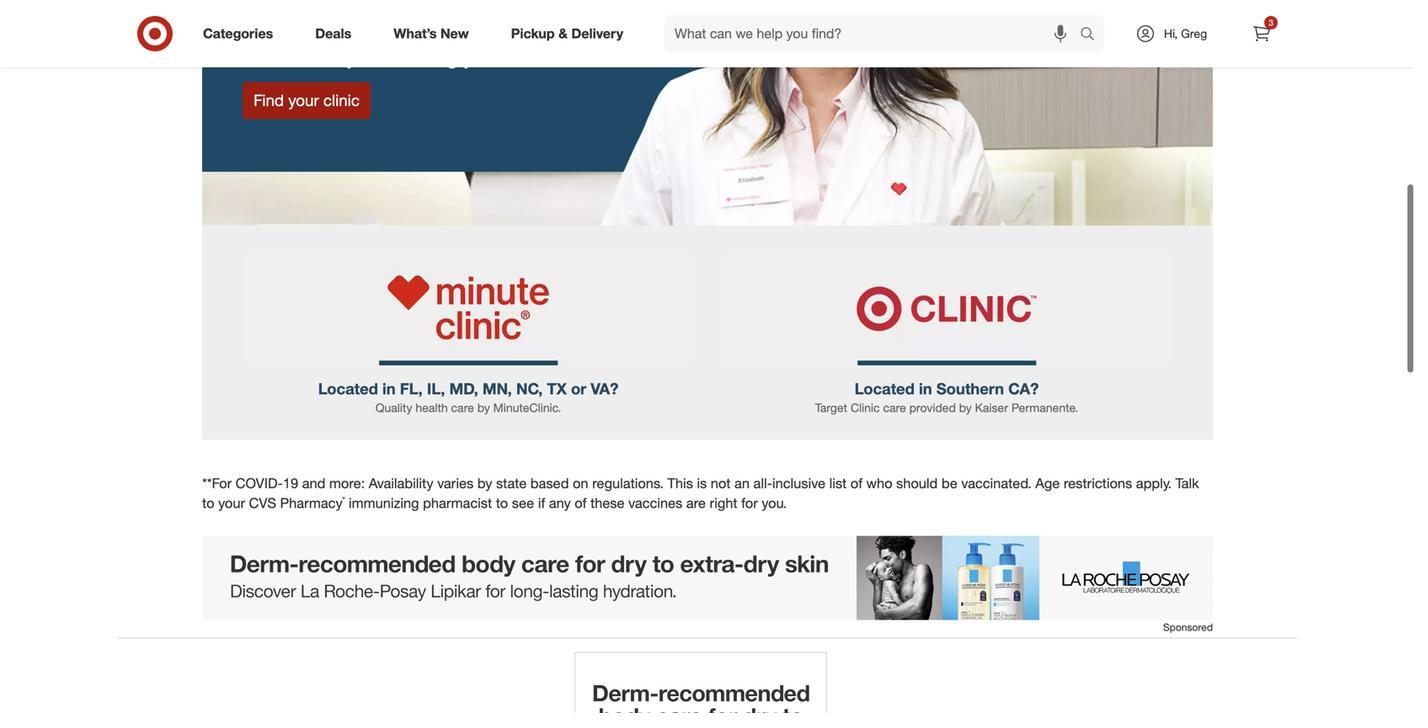 Task type: describe. For each thing, give the bounding box(es) containing it.
**for covid-19 and more: availability varies by state based on regulations. this is not an all‐inclusive list of who should be vaccinated. age restrictions apply. talk to your cvs pharmacy
[[202, 475, 1199, 512]]

immunizing
[[349, 495, 419, 512]]

local
[[360, 22, 401, 46]]

pickup & delivery
[[511, 25, 623, 42]]

find
[[254, 91, 284, 110]]

kaiser
[[975, 401, 1008, 415]]

not
[[711, 475, 731, 492]]

clinic inside find your clinic button
[[323, 91, 360, 110]]

this
[[668, 475, 693, 492]]

for
[[741, 495, 758, 512]]

& inside stop by your local clinic & get the care you need. save time by scheduling your visit in advance.
[[458, 22, 470, 46]]

minuteclinic.
[[493, 401, 561, 415]]

ca?
[[1008, 379, 1039, 398]]

2 to from the left
[[496, 495, 508, 512]]

and
[[302, 475, 325, 492]]

mn,
[[483, 379, 512, 398]]

0 vertical spatial advertisement region
[[202, 536, 1213, 620]]

by left deals
[[289, 22, 311, 46]]

care inside stop by your local clinic & get the care you need. save time by scheduling your visit in advance.
[[543, 22, 582, 46]]

permanente.
[[1012, 401, 1079, 415]]

tx
[[547, 379, 567, 398]]

vaccines
[[628, 495, 683, 512]]

hi,
[[1164, 26, 1178, 41]]

get
[[476, 22, 504, 46]]

find your clinic
[[254, 91, 360, 110]]

® immunizing pharmacist to see if any of these vaccines are right for you.
[[343, 495, 787, 512]]

quality
[[376, 401, 412, 415]]

nc,
[[516, 379, 543, 398]]

find your clinic button
[[243, 82, 371, 119]]

target
[[815, 401, 847, 415]]

scheduling
[[362, 45, 458, 69]]

delivery
[[571, 25, 623, 42]]

see
[[512, 495, 534, 512]]

1 vertical spatial advertisement region
[[575, 653, 827, 714]]

these
[[591, 495, 625, 512]]

search button
[[1072, 15, 1113, 56]]

®
[[343, 495, 345, 506]]

pickup
[[511, 25, 555, 42]]

search
[[1072, 27, 1113, 43]]

fl,
[[400, 379, 423, 398]]

what's new
[[394, 25, 469, 42]]

il,
[[427, 379, 445, 398]]

deals
[[315, 25, 351, 42]]

be
[[942, 475, 958, 492]]

stop by your local clinic & get the care you need. save time by scheduling your visit in advance.
[[243, 22, 673, 69]]

need.
[[624, 22, 673, 46]]

regulations.
[[592, 475, 664, 492]]

3 link
[[1243, 15, 1280, 52]]

pharmacy
[[280, 495, 343, 512]]

to inside **for covid-19 and more: availability varies by state based on regulations. this is not an all‐inclusive list of who should be vaccinated. age restrictions apply. talk to your cvs pharmacy
[[202, 495, 214, 512]]

pickup & delivery link
[[497, 15, 644, 52]]

health
[[416, 401, 448, 415]]

hi, greg
[[1164, 26, 1207, 41]]

varies
[[437, 475, 474, 492]]

advance.
[[568, 45, 648, 69]]

by down deals
[[335, 45, 356, 69]]

va?
[[591, 379, 619, 398]]

your inside button
[[288, 91, 319, 110]]

by inside located in southern ca? target clinic care provided by kaiser permanente.
[[959, 401, 972, 415]]

**for
[[202, 475, 232, 492]]

southern
[[937, 379, 1004, 398]]

vaccinated.
[[961, 475, 1032, 492]]

3
[[1269, 17, 1274, 28]]



Task type: locate. For each thing, give the bounding box(es) containing it.
located for located in fl, il, md, mn, nc, tx or va?
[[318, 379, 378, 398]]

2 horizontal spatial care
[[883, 401, 906, 415]]

state
[[496, 475, 527, 492]]

of down on
[[575, 495, 587, 512]]

your right find
[[288, 91, 319, 110]]

age
[[1035, 475, 1060, 492]]

list
[[829, 475, 847, 492]]

19
[[283, 475, 298, 492]]

of right list
[[851, 475, 863, 492]]

by inside located in fl, il, md, mn, nc, tx or va? quality health care by minuteclinic.
[[477, 401, 490, 415]]

0 vertical spatial clinic
[[407, 22, 452, 46]]

care right clinic
[[883, 401, 906, 415]]

2 horizontal spatial in
[[919, 379, 932, 398]]

in for md,
[[382, 379, 396, 398]]

care
[[543, 22, 582, 46], [451, 401, 474, 415], [883, 401, 906, 415]]

2 located from the left
[[855, 379, 915, 398]]

1 to from the left
[[202, 495, 214, 512]]

visit
[[507, 45, 542, 69]]

the
[[510, 22, 538, 46]]

new
[[440, 25, 469, 42]]

0 horizontal spatial care
[[451, 401, 474, 415]]

by down southern on the right bottom
[[959, 401, 972, 415]]

availability
[[369, 475, 433, 492]]

on
[[573, 475, 588, 492]]

based
[[531, 475, 569, 492]]

by
[[289, 22, 311, 46], [335, 45, 356, 69], [477, 401, 490, 415], [959, 401, 972, 415], [477, 475, 492, 492]]

to left 'see'
[[496, 495, 508, 512]]

covid-
[[236, 475, 283, 492]]

&
[[458, 22, 470, 46], [559, 25, 568, 42]]

if
[[538, 495, 545, 512]]

save
[[243, 45, 286, 69]]

0 horizontal spatial &
[[458, 22, 470, 46]]

are
[[686, 495, 706, 512]]

greg
[[1181, 26, 1207, 41]]

0 vertical spatial of
[[851, 475, 863, 492]]

talk
[[1176, 475, 1199, 492]]

0 horizontal spatial to
[[202, 495, 214, 512]]

restrictions
[[1064, 475, 1132, 492]]

in
[[548, 45, 563, 69], [382, 379, 396, 398], [919, 379, 932, 398]]

right
[[710, 495, 738, 512]]

apply.
[[1136, 475, 1172, 492]]

care inside located in fl, il, md, mn, nc, tx or va? quality health care by minuteclinic.
[[451, 401, 474, 415]]

more:
[[329, 475, 365, 492]]

should
[[896, 475, 938, 492]]

minute clinic image
[[243, 253, 694, 366]]

clinic
[[407, 22, 452, 46], [323, 91, 360, 110]]

1 vertical spatial clinic
[[323, 91, 360, 110]]

what's new link
[[379, 15, 490, 52]]

1 vertical spatial of
[[575, 495, 587, 512]]

who
[[866, 475, 893, 492]]

1 horizontal spatial to
[[496, 495, 508, 512]]

is
[[697, 475, 707, 492]]

what's
[[394, 25, 437, 42]]

located in southern ca? target clinic care provided by kaiser permanente.
[[815, 379, 1079, 415]]

care inside located in southern ca? target clinic care provided by kaiser permanente.
[[883, 401, 906, 415]]

categories
[[203, 25, 273, 42]]

your down **for
[[218, 495, 245, 512]]

pharmacist
[[423, 495, 492, 512]]

in inside stop by your local clinic & get the care you need. save time by scheduling your visit in advance.
[[548, 45, 563, 69]]

1 horizontal spatial of
[[851, 475, 863, 492]]

& left get
[[458, 22, 470, 46]]

you
[[587, 22, 619, 46]]

an
[[735, 475, 750, 492]]

by left state
[[477, 475, 492, 492]]

1 horizontal spatial care
[[543, 22, 582, 46]]

in up the 'provided'
[[919, 379, 932, 398]]

located inside located in fl, il, md, mn, nc, tx or va? quality health care by minuteclinic.
[[318, 379, 378, 398]]

to
[[202, 495, 214, 512], [496, 495, 508, 512]]

md,
[[449, 379, 478, 398]]

care down md, at the bottom left of page
[[451, 401, 474, 415]]

to down **for
[[202, 495, 214, 512]]

1 located from the left
[[318, 379, 378, 398]]

your left local
[[316, 22, 354, 46]]

1 horizontal spatial located
[[855, 379, 915, 398]]

clinic inside stop by your local clinic & get the care you need. save time by scheduling your visit in advance.
[[407, 22, 452, 46]]

cvs
[[249, 495, 276, 512]]

& right pickup
[[559, 25, 568, 42]]

clinic
[[851, 401, 880, 415]]

sponsored
[[1163, 621, 1213, 634]]

by down mn,
[[477, 401, 490, 415]]

by inside **for covid-19 and more: availability varies by state based on regulations. this is not an all‐inclusive list of who should be vaccinated. age restrictions apply. talk to your cvs pharmacy
[[477, 475, 492, 492]]

1 horizontal spatial clinic
[[407, 22, 452, 46]]

of inside **for covid-19 and more: availability varies by state based on regulations. this is not an all‐inclusive list of who should be vaccinated. age restrictions apply. talk to your cvs pharmacy
[[851, 475, 863, 492]]

your
[[316, 22, 354, 46], [464, 45, 502, 69], [288, 91, 319, 110], [218, 495, 245, 512]]

0 horizontal spatial clinic
[[323, 91, 360, 110]]

1 horizontal spatial in
[[548, 45, 563, 69]]

in up quality
[[382, 379, 396, 398]]

in inside located in fl, il, md, mn, nc, tx or va? quality health care by minuteclinic.
[[382, 379, 396, 398]]

any
[[549, 495, 571, 512]]

0 horizontal spatial of
[[575, 495, 587, 512]]

What can we help you find? suggestions appear below search field
[[665, 15, 1084, 52]]

or
[[571, 379, 586, 398]]

provided
[[909, 401, 956, 415]]

stop
[[243, 22, 284, 46]]

advertisement region
[[202, 536, 1213, 620], [575, 653, 827, 714]]

in for target
[[919, 379, 932, 398]]

located for located in southern ca?
[[855, 379, 915, 398]]

you.
[[762, 495, 787, 512]]

all‐inclusive
[[754, 475, 826, 492]]

in down pickup & delivery
[[548, 45, 563, 69]]

1 horizontal spatial &
[[559, 25, 568, 42]]

categories link
[[189, 15, 294, 52]]

deals link
[[301, 15, 373, 52]]

care right the
[[543, 22, 582, 46]]

of
[[851, 475, 863, 492], [575, 495, 587, 512]]

time
[[291, 45, 330, 69]]

your inside **for covid-19 and more: availability varies by state based on regulations. this is not an all‐inclusive list of who should be vaccinated. age restrictions apply. talk to your cvs pharmacy
[[218, 495, 245, 512]]

located inside located in southern ca? target clinic care provided by kaiser permanente.
[[855, 379, 915, 398]]

located up quality
[[318, 379, 378, 398]]

located
[[318, 379, 378, 398], [855, 379, 915, 398]]

target clinic image
[[721, 253, 1173, 366]]

located up clinic
[[855, 379, 915, 398]]

0 horizontal spatial located
[[318, 379, 378, 398]]

located in fl, il, md, mn, nc, tx or va? quality health care by minuteclinic.
[[318, 379, 619, 415]]

0 horizontal spatial in
[[382, 379, 396, 398]]

your down new
[[464, 45, 502, 69]]

in inside located in southern ca? target clinic care provided by kaiser permanente.
[[919, 379, 932, 398]]



Task type: vqa. For each thing, say whether or not it's contained in the screenshot.
Immunizing
yes



